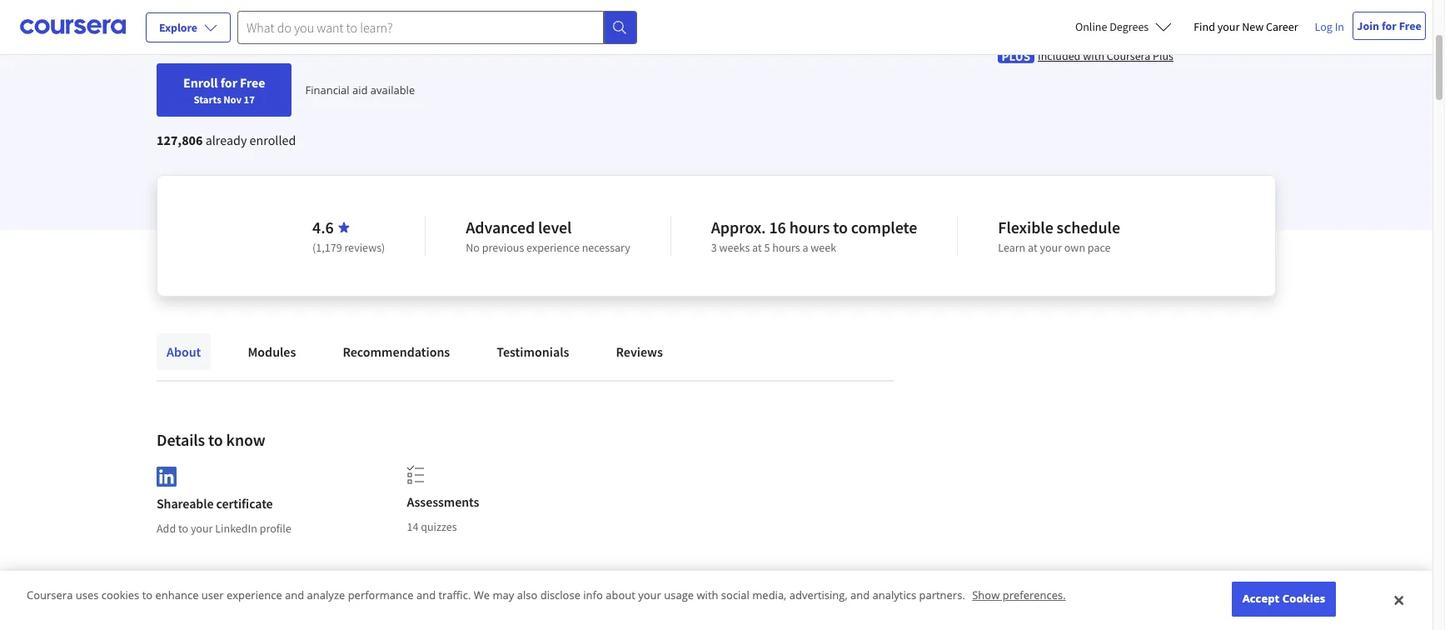 Task type: locate. For each thing, give the bounding box(es) containing it.
your left own
[[1040, 240, 1063, 255]]

0 vertical spatial available
[[357, 18, 407, 35]]

1 vertical spatial for
[[221, 74, 237, 91]]

complete
[[852, 217, 918, 238]]

1 vertical spatial available
[[371, 83, 415, 98]]

some
[[421, 18, 453, 35]]

0 horizontal spatial and
[[285, 588, 304, 603]]

about link
[[157, 333, 211, 370]]

accept cookies button
[[1233, 582, 1337, 617]]

None search field
[[238, 10, 638, 44]]

1 horizontal spatial free
[[1400, 18, 1422, 33]]

0 vertical spatial coursera
[[1107, 48, 1151, 63]]

for right "join"
[[1382, 18, 1397, 33]]

2 at from the left
[[1028, 240, 1038, 255]]

online
[[1076, 19, 1108, 34]]

for up nov
[[221, 74, 237, 91]]

and left analytics
[[851, 588, 870, 603]]

smit
[[1171, 4, 1197, 20]]

0 vertical spatial for
[[1382, 18, 1397, 33]]

8
[[289, 18, 296, 35]]

find your new career
[[1194, 19, 1299, 34]]

experience down level
[[527, 240, 580, 255]]

at right learn
[[1028, 240, 1038, 255]]

preferences.
[[1003, 588, 1066, 603]]

assessments
[[407, 493, 479, 510]]

available right "aid"
[[371, 83, 415, 98]]

may left the not
[[501, 18, 525, 35]]

1 horizontal spatial coursera
[[1107, 48, 1151, 63]]

coursera down degrees
[[1107, 48, 1151, 63]]

english
[[235, 18, 275, 35]]

profile
[[260, 521, 292, 536]]

no
[[466, 240, 480, 255]]

at left 5
[[753, 240, 762, 255]]

and left traffic.
[[417, 588, 436, 603]]

performance
[[348, 588, 414, 603]]

0 horizontal spatial for
[[221, 74, 237, 91]]

details to know
[[157, 429, 266, 450]]

free inside join for free "link"
[[1400, 18, 1422, 33]]

media,
[[753, 588, 787, 603]]

to
[[834, 217, 848, 238], [208, 429, 223, 450], [178, 521, 188, 536], [142, 588, 153, 603]]

to left know
[[208, 429, 223, 450]]

reviews link
[[606, 333, 673, 370]]

nov
[[223, 93, 242, 106]]

0 vertical spatial free
[[1400, 18, 1422, 33]]

free right "join"
[[1400, 18, 1422, 33]]

show
[[973, 588, 1000, 603]]

hours right 5
[[773, 240, 801, 255]]

enroll for free starts nov 17
[[183, 74, 265, 106]]

coursera left uses
[[27, 588, 73, 603]]

free inside enroll for free starts nov 17
[[240, 74, 265, 91]]

free for enroll
[[240, 74, 265, 91]]

0 horizontal spatial coursera
[[27, 588, 73, 603]]

cookies
[[1283, 591, 1326, 606]]

to up the week
[[834, 217, 848, 238]]

to right the add on the bottom left
[[178, 521, 188, 536]]

2 horizontal spatial and
[[851, 588, 870, 603]]

degrees
[[1110, 19, 1149, 34]]

quizzes
[[421, 519, 457, 534]]

enhance
[[155, 588, 199, 603]]

explore
[[159, 20, 198, 35]]

1 vertical spatial free
[[240, 74, 265, 91]]

career
[[1267, 19, 1299, 34]]

online degrees
[[1076, 19, 1149, 34]]

for for join
[[1382, 18, 1397, 33]]

analytics
[[873, 588, 917, 603]]

know
[[226, 429, 266, 450]]

flexible schedule learn at your own pace
[[999, 217, 1121, 255]]

your inside flexible schedule learn at your own pace
[[1040, 240, 1063, 255]]

1 horizontal spatial experience
[[527, 240, 580, 255]]

for inside "link"
[[1382, 18, 1397, 33]]

plus
[[1153, 48, 1174, 63]]

enroll
[[183, 74, 218, 91]]

hours
[[790, 217, 830, 238], [773, 240, 801, 255]]

available inside button
[[357, 18, 407, 35]]

already
[[206, 132, 247, 148]]

0 horizontal spatial with
[[697, 588, 719, 603]]

more
[[1215, 5, 1242, 20]]

free
[[1400, 18, 1422, 33], [240, 74, 265, 91]]

and left analyze
[[285, 588, 304, 603]]

included with coursera plus link
[[1038, 47, 1174, 64]]

disclose
[[541, 588, 581, 603]]

experience right user
[[227, 588, 282, 603]]

with down online
[[1084, 48, 1105, 63]]

for inside enroll for free starts nov 17
[[221, 74, 237, 91]]

available for 8 languages available
[[357, 18, 407, 35]]

with
[[1084, 48, 1105, 63], [697, 588, 719, 603]]

1 vertical spatial with
[[697, 588, 719, 603]]

1 horizontal spatial for
[[1382, 18, 1397, 33]]

analyze
[[307, 588, 345, 603]]

and
[[285, 588, 304, 603], [417, 588, 436, 603], [851, 588, 870, 603]]

flexible
[[999, 217, 1054, 238]]

level
[[538, 217, 572, 238]]

explore button
[[146, 13, 231, 43]]

at inside flexible schedule learn at your own pace
[[1028, 240, 1038, 255]]

1 vertical spatial experience
[[227, 588, 282, 603]]

0 horizontal spatial free
[[240, 74, 265, 91]]

0 horizontal spatial at
[[753, 240, 762, 255]]

free up 17
[[240, 74, 265, 91]]

log in
[[1316, 19, 1345, 34]]

coursera image
[[20, 14, 126, 40]]

may
[[501, 18, 525, 35], [493, 588, 514, 603]]

14
[[407, 519, 419, 534]]

0 vertical spatial with
[[1084, 48, 1105, 63]]

hours up a at right top
[[790, 217, 830, 238]]

1 horizontal spatial and
[[417, 588, 436, 603]]

3 and from the left
[[851, 588, 870, 603]]

with inside included with coursera plus link
[[1084, 48, 1105, 63]]

1 horizontal spatial at
[[1028, 240, 1038, 255]]

add to your linkedin profile
[[157, 521, 292, 536]]

3
[[712, 240, 717, 255]]

translated
[[566, 18, 623, 35]]

testimonials
[[497, 343, 570, 360]]

14 quizzes
[[407, 519, 457, 534]]

0 vertical spatial experience
[[527, 240, 580, 255]]

to right cookies on the bottom of the page
[[142, 588, 153, 603]]

find
[[1194, 19, 1216, 34]]

pace
[[1088, 240, 1111, 255]]

may right 'we'
[[493, 588, 514, 603]]

linkedin
[[215, 521, 257, 536]]

previous
[[482, 240, 524, 255]]

join for free link
[[1353, 12, 1427, 40]]

available left some
[[357, 18, 407, 35]]

1 horizontal spatial with
[[1084, 48, 1105, 63]]

1 at from the left
[[753, 240, 762, 255]]

with left social
[[697, 588, 719, 603]]

to inside approx. 16 hours to complete 3 weeks at 5 hours a week
[[834, 217, 848, 238]]

1 vertical spatial hours
[[773, 240, 801, 255]]

0 horizontal spatial experience
[[227, 588, 282, 603]]

0 vertical spatial may
[[501, 18, 525, 35]]



Task type: vqa. For each thing, say whether or not it's contained in the screenshot.
Add
yes



Task type: describe. For each thing, give the bounding box(es) containing it.
usage
[[664, 588, 694, 603]]

1 vertical spatial may
[[493, 588, 514, 603]]

be
[[549, 18, 563, 35]]

coursera uses cookies to enhance user experience and analyze performance and traffic. we may also disclose info about your usage with social media, advertising, and analytics partners. show preferences.
[[27, 588, 1066, 603]]

join
[[1358, 18, 1380, 33]]

languages
[[298, 18, 355, 35]]

modules link
[[238, 333, 306, 370]]

advanced
[[466, 217, 535, 238]]

financial
[[305, 83, 350, 98]]

online degrees button
[[1062, 8, 1186, 45]]

new
[[1243, 19, 1264, 34]]

financial aid available
[[305, 83, 415, 98]]

+4 more button
[[1201, 5, 1242, 21]]

for for enroll
[[221, 74, 237, 91]]

log in link
[[1307, 17, 1353, 37]]

free for join
[[1400, 18, 1422, 33]]

necessary
[[582, 240, 631, 255]]

your down the shareable certificate
[[191, 521, 213, 536]]

a
[[803, 240, 809, 255]]

accept cookies
[[1243, 591, 1326, 606]]

1 and from the left
[[285, 588, 304, 603]]

reviews
[[616, 343, 663, 360]]

4.6
[[313, 217, 334, 238]]

we
[[474, 588, 490, 603]]

in
[[221, 18, 232, 35]]

week
[[811, 240, 837, 255]]

approx.
[[712, 217, 766, 238]]

+4
[[1201, 5, 1213, 20]]

not
[[528, 18, 547, 35]]

included
[[1038, 48, 1081, 63]]

user
[[202, 588, 224, 603]]

coursera plus image
[[998, 50, 1035, 63]]

16
[[770, 217, 786, 238]]

info
[[584, 588, 603, 603]]

content
[[455, 18, 498, 35]]

enrolled
[[250, 132, 296, 148]]

taught
[[180, 18, 219, 35]]

shareable
[[157, 495, 214, 511]]

uses
[[76, 588, 99, 603]]

shareable certificate
[[157, 495, 273, 511]]

experience inside advanced level no previous experience necessary
[[527, 240, 580, 255]]

modules
[[248, 343, 296, 360]]

accept
[[1243, 591, 1280, 606]]

127,806
[[157, 132, 203, 148]]

your right find
[[1218, 19, 1240, 34]]

(1,179 reviews)
[[313, 240, 385, 255]]

8 languages available
[[289, 18, 407, 35]]

reviews)
[[345, 240, 385, 255]]

testimonials link
[[487, 333, 580, 370]]

available for financial aid available
[[371, 83, 415, 98]]

details
[[157, 429, 205, 450]]

also
[[517, 588, 538, 603]]

aid
[[353, 83, 368, 98]]

learn
[[999, 240, 1026, 255]]

8 languages available button
[[289, 17, 407, 37]]

approx. 16 hours to complete 3 weeks at 5 hours a week
[[712, 217, 918, 255]]

han
[[1145, 4, 1168, 20]]

advertising,
[[790, 588, 848, 603]]

your right about
[[639, 588, 662, 603]]

find your new career link
[[1186, 17, 1307, 38]]

some content may not be translated
[[421, 18, 623, 35]]

weeks
[[720, 240, 750, 255]]

1 vertical spatial coursera
[[27, 588, 73, 603]]

own
[[1065, 240, 1086, 255]]

partners.
[[920, 588, 966, 603]]

127,806 already enrolled
[[157, 132, 296, 148]]

included with coursera plus
[[1038, 48, 1174, 63]]

taught in english
[[180, 18, 275, 35]]

recommendations
[[343, 343, 450, 360]]

0 vertical spatial hours
[[790, 217, 830, 238]]

(1,179
[[313, 240, 342, 255]]

at inside approx. 16 hours to complete 3 weeks at 5 hours a week
[[753, 240, 762, 255]]

join for free
[[1358, 18, 1422, 33]]

recommendations link
[[333, 333, 460, 370]]

2 and from the left
[[417, 588, 436, 603]]

instructors: han smit +4 more
[[1077, 4, 1242, 20]]

cookies
[[102, 588, 139, 603]]

certificate
[[216, 495, 273, 511]]

log
[[1316, 19, 1333, 34]]

What do you want to learn? text field
[[238, 10, 604, 44]]

show preferences. link
[[973, 588, 1066, 603]]

social
[[722, 588, 750, 603]]



